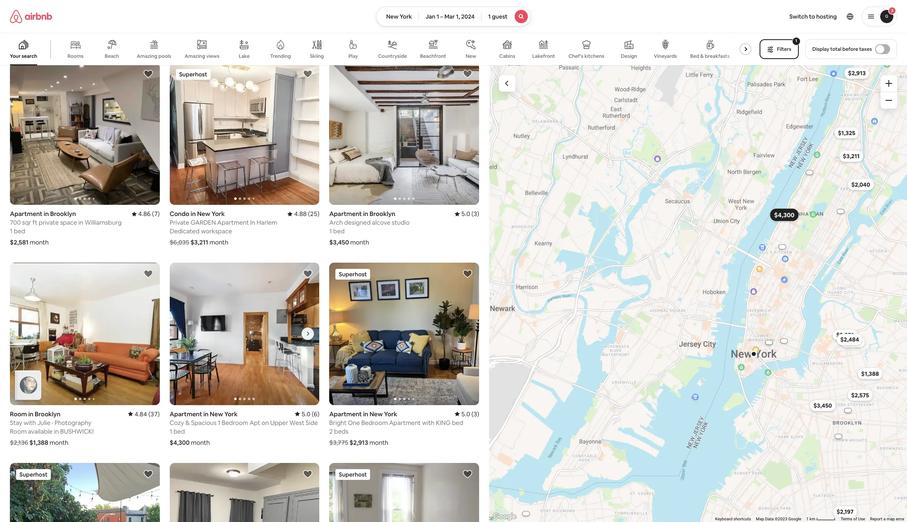 Task type: describe. For each thing, give the bounding box(es) containing it.
$1,388 button
[[858, 368, 883, 380]]

$1,388 inside button
[[861, 370, 879, 377]]

fast
[[193, 27, 204, 35]]

add to wishlist: apartment in brooklyn image
[[143, 469, 153, 479]]

month inside condo in new york prívate garden apartment in harlem dedicated workspace $6,035 $3,211 month
[[210, 238, 228, 246]]

add to wishlist: apartment in brooklyn image for 5.0
[[463, 69, 473, 79]]

$4,300 button
[[770, 209, 799, 221]]

arch
[[329, 219, 343, 226]]

group containing amazing views
[[0, 33, 755, 65]]

a
[[884, 517, 886, 521]]

room for with
[[10, 410, 27, 418]]

2 add to wishlist: apartment in new york image from the top
[[303, 469, 313, 479]]

map
[[887, 517, 895, 521]]

agnes
[[37, 18, 55, 26]]

new inside group
[[466, 53, 476, 59]]

3 inside apartment in brooklyn private entrance - private parking 3 beds $3,600 $2,484 month
[[329, 27, 333, 35]]

month inside apartment in brooklyn 700 sqr ft private space in williamsburg 1 bed $2,581 month
[[30, 238, 49, 246]]

apartment for apartment in new york bright one bedroom apartment with king bed 2 beds $3,775 $2,913 month
[[329, 410, 362, 418]]

verified fast wifi $2,197
[[170, 27, 215, 46]]

$2,575
[[851, 392, 869, 399]]

available
[[28, 427, 53, 435]]

$2,136
[[10, 439, 28, 446]]

$2,051
[[836, 331, 854, 339]]

in for condo in new york prívate garden apartment in harlem dedicated workspace $6,035 $3,211 month
[[191, 210, 196, 218]]

chef's kitchens
[[569, 53, 604, 59]]

$2,575 button
[[848, 390, 873, 401]]

parking
[[402, 18, 423, 26]]

breakfasts
[[705, 53, 730, 59]]

keyboard shortcuts button
[[715, 516, 751, 522]]

in for apartment in brooklyn private entrance - private parking 3 beds $3,600 $2,484 month
[[363, 10, 368, 18]]

month inside room in new york stay with agnes traveling nurses and medical professionals $1,325 month
[[30, 38, 48, 46]]

taxes
[[859, 46, 872, 52]]

report
[[870, 517, 883, 521]]

add to wishlist: apartment in brooklyn image for 4.86
[[143, 69, 153, 79]]

$2,581 inside button
[[844, 338, 861, 346]]

$2,913 inside apartment in new york bright one bedroom apartment with king bed 2 beds $3,775 $2,913 month
[[350, 439, 368, 446]]

1 inside apartment in brooklyn 700 sqr ft private space in williamsburg 1 bed $2,581 month
[[10, 227, 12, 235]]

5.0 out of 5 average rating,  3 reviews image for apartment in brooklyn arch designed alcove studio 1 bed $3,450 month
[[455, 210, 479, 218]]

beds inside apartment in brooklyn private entrance - private parking 3 beds $3,600 $2,484 month
[[334, 27, 348, 35]]

photography
[[55, 419, 91, 427]]

york inside button
[[400, 13, 412, 20]]

bedroom inside apartment in new york cozy & spacious 1 bedroom apt on upper west side 1 bed $4,300 month
[[222, 419, 248, 427]]

bed inside apartment in new york bright one bedroom apartment with king bed 2 beds $3,775 $2,913 month
[[452, 419, 463, 427]]

1 km
[[806, 517, 817, 521]]

lake
[[239, 53, 250, 59]]

verified
[[170, 27, 192, 35]]

terms of use link
[[841, 517, 865, 521]]

king
[[436, 419, 451, 427]]

julie
[[37, 419, 50, 427]]

4.76 (147)
[[450, 10, 479, 18]]

spacious
[[191, 419, 217, 427]]

bed inside apartment in new york cozy & spacious 1 bedroom apt on upper west side 1 bed $4,300 month
[[174, 427, 185, 435]]

condo in new york prívate garden apartment in harlem dedicated workspace $6,035 $3,211 month
[[170, 210, 277, 246]]

terms of use
[[841, 517, 865, 521]]

$2,913 inside button
[[848, 70, 866, 77]]

1 horizontal spatial add to wishlist: room in brooklyn image
[[463, 469, 473, 479]]

apartment for apartment in brooklyn private entrance - private parking 3 beds $3,600 $2,484 month
[[329, 10, 362, 18]]

new york
[[386, 13, 412, 20]]

4.86 (7)
[[138, 210, 160, 218]]

new inside new york button
[[386, 13, 399, 20]]

3 room from the top
[[10, 427, 27, 435]]

switch to hosting
[[790, 13, 837, 20]]

$2,040
[[852, 181, 870, 188]]

4.84
[[135, 410, 147, 418]]

4.86 out of 5 average rating,  7 reviews image
[[132, 210, 160, 218]]

with inside room in brooklyn stay with julie · photography room available in bushwick! $2,136 $1,388 month
[[24, 419, 36, 427]]

5.0 out of 5 average rating,  3 reviews image for apartment in new york bright one bedroom apartment with king bed 2 beds $3,775 $2,913 month
[[455, 410, 479, 418]]

brooklyn for ·
[[35, 410, 60, 418]]

$6,035
[[170, 238, 189, 246]]

apartment for apartment in new york cozy & spacious 1 bedroom apt on upper west side 1 bed $4,300 month
[[170, 410, 202, 418]]

countryside
[[378, 53, 407, 59]]

1 left km
[[806, 517, 809, 521]]

zoom in image
[[886, 80, 892, 87]]

apartment in brooklyn private entrance - private parking 3 beds $3,600 $2,484 month
[[329, 10, 423, 46]]

1 guest
[[488, 13, 508, 20]]

700
[[10, 219, 21, 226]]

$1,325 inside button
[[838, 129, 855, 137]]

york for room in new york stay with agnes traveling nurses and medical professionals $1,325 month
[[49, 10, 62, 18]]

1 add to wishlist: apartment in new york image from the top
[[303, 269, 313, 279]]

room in brooklyn stay with julie · photography room available in bushwick! $2,136 $1,388 month
[[10, 410, 94, 446]]

side
[[306, 419, 318, 427]]

harlem
[[257, 219, 277, 226]]

$3,211 button
[[839, 150, 864, 162]]

stay inside room in brooklyn stay with julie · photography room available in bushwick! $2,136 $1,388 month
[[10, 419, 22, 427]]

in for apartment in new york bright one bedroom apartment with king bed 2 beds $3,775 $2,913 month
[[363, 410, 368, 418]]

©2023
[[775, 517, 787, 521]]

km
[[810, 517, 815, 521]]

bed
[[690, 53, 699, 59]]

4.84 out of 5 average rating,  37 reviews image
[[128, 410, 160, 418]]

your
[[10, 53, 21, 59]]

york for condo in new york prívate garden apartment in harlem dedicated workspace $6,035 $3,211 month
[[212, 210, 225, 218]]

rooms
[[68, 53, 84, 59]]

(7)
[[152, 210, 160, 218]]

$2,051 button
[[833, 329, 858, 341]]

views
[[206, 53, 219, 59]]

(37)
[[148, 410, 160, 418]]

$2,197 inside button
[[837, 508, 854, 516]]

& inside apartment in new york cozy & spacious 1 bedroom apt on upper west side 1 bed $4,300 month
[[185, 419, 190, 427]]

keyboard shortcuts
[[715, 517, 751, 521]]

amazing for amazing views
[[185, 53, 205, 59]]

apartment for apartment in brooklyn 700 sqr ft private space in williamsburg 1 bed $2,581 month
[[10, 210, 42, 218]]

1 guest button
[[481, 7, 531, 26]]

brooklyn for private
[[370, 10, 395, 18]]

beach
[[105, 53, 119, 59]]

$3,600
[[329, 38, 349, 46]]

one
[[348, 419, 360, 427]]

pools
[[158, 53, 171, 59]]

5.0 for apartment in new york cozy & spacious 1 bedroom apt on upper west side 1 bed $4,300 month
[[302, 410, 310, 418]]

west
[[290, 419, 304, 427]]

space
[[60, 219, 77, 226]]

wifi
[[205, 27, 215, 35]]

month inside apartment in brooklyn arch designed alcove studio 1 bed $3,450 month
[[350, 238, 369, 246]]

room for stay
[[10, 10, 27, 18]]

new york button
[[376, 7, 419, 26]]

jan 1 – mar 1, 2024 button
[[419, 7, 482, 26]]

hosting
[[816, 13, 837, 20]]

use
[[858, 517, 865, 521]]

in
[[250, 219, 255, 226]]

2 private from the left
[[381, 18, 401, 26]]

add to wishlist: apartment in new york image
[[463, 269, 473, 279]]

$2,484 inside button
[[841, 336, 859, 343]]

$3,450 inside button
[[814, 402, 832, 409]]

$2,913 button
[[845, 67, 870, 79]]

google image
[[491, 511, 518, 522]]

report a map error link
[[870, 517, 905, 521]]

skiing
[[310, 53, 324, 59]]

apartment in brooklyn 700 sqr ft private space in williamsburg 1 bed $2,581 month
[[10, 210, 122, 246]]

$3,450 inside apartment in brooklyn arch designed alcove studio 1 bed $3,450 month
[[329, 238, 349, 246]]

5.0 (3) for apartment in brooklyn arch designed alcove studio 1 bed $3,450 month
[[461, 210, 479, 218]]

4.88 (25)
[[294, 210, 319, 218]]

1 right spacious
[[218, 419, 220, 427]]

total
[[830, 46, 842, 52]]

search
[[22, 53, 37, 59]]

play
[[349, 53, 358, 59]]

switch to hosting link
[[785, 8, 842, 25]]

month inside apartment in new york bright one bedroom apartment with king bed 2 beds $3,775 $2,913 month
[[370, 439, 388, 446]]

$3,211 inside condo in new york prívate garden apartment in harlem dedicated workspace $6,035 $3,211 month
[[191, 238, 208, 246]]

with inside room in new york stay with agnes traveling nurses and medical professionals $1,325 month
[[24, 18, 36, 26]]

1 inside button
[[488, 13, 491, 20]]



Task type: locate. For each thing, give the bounding box(es) containing it.
4.88 out of 5 average rating,  25 reviews image
[[288, 210, 319, 218]]

$3,775
[[329, 439, 348, 446]]

0 horizontal spatial $3,450
[[329, 238, 349, 246]]

0 vertical spatial $2,484
[[351, 38, 370, 46]]

0 vertical spatial 5.0 out of 5 average rating,  3 reviews image
[[455, 210, 479, 218]]

1 vertical spatial 3
[[329, 27, 333, 35]]

williamsburg
[[85, 219, 122, 226]]

0 vertical spatial add to wishlist: room in brooklyn image
[[143, 269, 153, 279]]

in inside condo in new york prívate garden apartment in harlem dedicated workspace $6,035 $3,211 month
[[191, 210, 196, 218]]

stay up $2,136
[[10, 419, 22, 427]]

0 horizontal spatial $4,300
[[170, 439, 190, 446]]

apartment up workspace on the top left of page
[[217, 219, 249, 226]]

$2,581
[[10, 238, 28, 246], [844, 338, 861, 346]]

1 horizontal spatial $2,197
[[837, 508, 854, 516]]

5.0 (3) for apartment in new york bright one bedroom apartment with king bed 2 beds $3,775 $2,913 month
[[461, 410, 479, 418]]

$1,325 button
[[834, 127, 859, 139]]

in inside apartment in brooklyn private entrance - private parking 3 beds $3,600 $2,484 month
[[363, 10, 368, 18]]

display total before taxes
[[812, 46, 872, 52]]

0 vertical spatial 5.0 (3)
[[461, 210, 479, 218]]

(3) for apartment in brooklyn arch designed alcove studio 1 bed $3,450 month
[[472, 210, 479, 218]]

$2,913 down display total before taxes button
[[848, 70, 866, 77]]

in inside apartment in brooklyn arch designed alcove studio 1 bed $3,450 month
[[363, 210, 368, 218]]

-
[[377, 18, 380, 26]]

1 horizontal spatial $1,325
[[838, 129, 855, 137]]

apartment up entrance at the left of page
[[329, 10, 362, 18]]

0 horizontal spatial bedroom
[[222, 419, 248, 427]]

0 vertical spatial $3,211
[[843, 153, 860, 160]]

2 room from the top
[[10, 410, 27, 418]]

$4,300 inside button
[[774, 211, 795, 219]]

$2,197 inside 'verified fast wifi $2,197'
[[190, 38, 208, 46]]

jan 1 – mar 1, 2024
[[426, 13, 475, 20]]

$4,300
[[774, 211, 795, 219], [170, 439, 190, 446]]

apartment inside apartment in new york cozy & spacious 1 bedroom apt on upper west side 1 bed $4,300 month
[[170, 410, 202, 418]]

apartment up bright
[[329, 410, 362, 418]]

1 (3) from the top
[[472, 210, 479, 218]]

bed right king
[[452, 419, 463, 427]]

None search field
[[376, 7, 531, 26]]

york inside condo in new york prívate garden apartment in harlem dedicated workspace $6,035 $3,211 month
[[212, 210, 225, 218]]

switch
[[790, 13, 808, 20]]

your search
[[10, 53, 37, 59]]

month inside apartment in brooklyn private entrance - private parking 3 beds $3,600 $2,484 month
[[372, 38, 391, 46]]

0 horizontal spatial $2,913
[[350, 439, 368, 446]]

in inside apartment in new york bright one bedroom apartment with king bed 2 beds $3,775 $2,913 month
[[363, 410, 368, 418]]

1 left the guest at the top right of page
[[488, 13, 491, 20]]

add to wishlist: room in brooklyn image
[[143, 269, 153, 279], [463, 469, 473, 479]]

2
[[329, 427, 333, 435]]

google map
showing 24 stays. region
[[489, 61, 907, 522]]

1 horizontal spatial add to wishlist: apartment in brooklyn image
[[463, 69, 473, 79]]

0 horizontal spatial add to wishlist: room in brooklyn image
[[143, 269, 153, 279]]

$2,581 up $1,388 button
[[844, 338, 861, 346]]

stay
[[10, 18, 22, 26], [10, 419, 22, 427]]

apartment up cozy
[[170, 410, 202, 418]]

1 stay from the top
[[10, 18, 22, 26]]

month up "countryside"
[[372, 38, 391, 46]]

new inside apartment in new york cozy & spacious 1 bedroom apt on upper west side 1 bed $4,300 month
[[210, 410, 223, 418]]

1 vertical spatial &
[[185, 419, 190, 427]]

prívate
[[170, 219, 189, 226]]

in for apartment in brooklyn arch designed alcove studio 1 bed $3,450 month
[[363, 210, 368, 218]]

0 vertical spatial $2,913
[[848, 70, 866, 77]]

filters button
[[760, 39, 799, 59]]

0 vertical spatial $4,300
[[774, 211, 795, 219]]

data
[[765, 517, 774, 521]]

private right -
[[381, 18, 401, 26]]

4.88
[[294, 210, 307, 218]]

brooklyn up "alcove"
[[370, 210, 395, 218]]

apt
[[250, 419, 260, 427]]

brooklyn for private
[[50, 210, 76, 218]]

0 horizontal spatial $2,484
[[351, 38, 370, 46]]

ft
[[32, 219, 37, 226]]

new
[[35, 10, 48, 18], [386, 13, 399, 20], [466, 53, 476, 59], [197, 210, 210, 218], [210, 410, 223, 418], [370, 410, 383, 418]]

bed inside apartment in brooklyn arch designed alcove studio 1 bed $3,450 month
[[333, 227, 345, 235]]

month inside apartment in new york cozy & spacious 1 bedroom apt on upper west side 1 bed $4,300 month
[[191, 439, 210, 446]]

& right the bed
[[700, 53, 704, 59]]

chef's
[[569, 53, 583, 59]]

2 vertical spatial room
[[10, 427, 27, 435]]

brooklyn up space
[[50, 210, 76, 218]]

5.0 for apartment in brooklyn arch designed alcove studio 1 bed $3,450 month
[[461, 210, 470, 218]]

brooklyn up 'julie'
[[35, 410, 60, 418]]

in for apartment in brooklyn 700 sqr ft private space in williamsburg 1 bed $2,581 month
[[44, 210, 49, 218]]

in for apartment in new york cozy & spacious 1 bedroom apt on upper west side 1 bed $4,300 month
[[203, 410, 209, 418]]

1 bedroom from the left
[[222, 419, 248, 427]]

kitchens
[[585, 53, 604, 59]]

york inside room in new york stay with agnes traveling nurses and medical professionals $1,325 month
[[49, 10, 62, 18]]

0 vertical spatial $2,197
[[190, 38, 208, 46]]

(6)
[[312, 410, 319, 418]]

bedroom left apt
[[222, 419, 248, 427]]

0 vertical spatial 3
[[891, 8, 894, 13]]

bed down 700
[[14, 227, 25, 235]]

1 vertical spatial $4,300
[[170, 439, 190, 446]]

1 inside apartment in brooklyn arch designed alcove studio 1 bed $3,450 month
[[329, 227, 332, 235]]

in inside apartment in new york cozy & spacious 1 bedroom apt on upper west side 1 bed $4,300 month
[[203, 410, 209, 418]]

$2,484 button
[[837, 334, 863, 345]]

1 room from the top
[[10, 10, 27, 18]]

upper
[[270, 419, 288, 427]]

$2,197
[[190, 38, 208, 46], [837, 508, 854, 516]]

before
[[843, 46, 858, 52]]

0 horizontal spatial $2,197
[[190, 38, 208, 46]]

$3,450 button
[[810, 400, 836, 411]]

beds
[[334, 27, 348, 35], [334, 427, 348, 435]]

1 vertical spatial stay
[[10, 419, 22, 427]]

add to wishlist: apartment in brooklyn image
[[143, 69, 153, 79], [463, 69, 473, 79]]

2 5.0 (3) from the top
[[461, 410, 479, 418]]

brooklyn inside room in brooklyn stay with julie · photography room available in bushwick! $2,136 $1,388 month
[[35, 410, 60, 418]]

2 5.0 out of 5 average rating,  3 reviews image from the top
[[455, 410, 479, 418]]

$2,197 up terms
[[837, 508, 854, 516]]

1 down cozy
[[170, 427, 172, 435]]

bed down arch
[[333, 227, 345, 235]]

cozy
[[170, 419, 184, 427]]

1 horizontal spatial $4,300
[[774, 211, 795, 219]]

in for room in brooklyn stay with julie · photography room available in bushwick! $2,136 $1,388 month
[[28, 410, 33, 418]]

in for room in new york stay with agnes traveling nurses and medical professionals $1,325 month
[[28, 10, 33, 18]]

0 horizontal spatial $2,581
[[10, 238, 28, 246]]

of
[[854, 517, 857, 521]]

5.0 for apartment in new york bright one bedroom apartment with king bed 2 beds $3,775 $2,913 month
[[461, 410, 470, 418]]

with
[[24, 18, 36, 26], [24, 419, 36, 427], [422, 419, 435, 427]]

0 horizontal spatial private
[[329, 18, 349, 26]]

apartment up arch
[[329, 210, 362, 218]]

(147)
[[464, 10, 479, 18]]

$1,325 up $3,211 button
[[838, 129, 855, 137]]

1 vertical spatial $1,325
[[838, 129, 855, 137]]

1 vertical spatial beds
[[334, 427, 348, 435]]

1 horizontal spatial 3
[[891, 8, 894, 13]]

display
[[812, 46, 829, 52]]

0 vertical spatial $2,581
[[10, 238, 28, 246]]

brooklyn for studio
[[370, 210, 395, 218]]

0 vertical spatial (3)
[[472, 210, 479, 218]]

1 vertical spatial $2,197
[[837, 508, 854, 516]]

5.0 out of 5 average rating,  6 reviews image
[[295, 410, 319, 418]]

1 horizontal spatial $3,450
[[814, 402, 832, 409]]

1 beds from the top
[[334, 27, 348, 35]]

$1,325 down traveling
[[10, 38, 28, 46]]

month down spacious
[[191, 439, 210, 446]]

report a map error
[[870, 517, 905, 521]]

bushwick!
[[60, 427, 94, 435]]

$2,197 down fast
[[190, 38, 208, 46]]

1 horizontal spatial bedroom
[[361, 419, 388, 427]]

profile element
[[541, 0, 897, 33]]

$3,211
[[843, 153, 860, 160], [191, 238, 208, 246]]

$2,581 inside apartment in brooklyn 700 sqr ft private space in williamsburg 1 bed $2,581 month
[[10, 238, 28, 246]]

mar
[[445, 13, 455, 20]]

apartment in new york bright one bedroom apartment with king bed 2 beds $3,775 $2,913 month
[[329, 410, 463, 446]]

york inside apartment in new york bright one bedroom apartment with king bed 2 beds $3,775 $2,913 month
[[384, 410, 397, 418]]

month
[[30, 38, 48, 46], [372, 38, 391, 46], [30, 238, 49, 246], [210, 238, 228, 246], [350, 238, 369, 246], [50, 439, 68, 446], [191, 439, 210, 446], [370, 439, 388, 446]]

$2,484 up $1,388 button
[[841, 336, 859, 343]]

2024
[[461, 13, 475, 20]]

new for room in new york stay with agnes traveling nurses and medical professionals $1,325 month
[[35, 10, 48, 18]]

apartment inside condo in new york prívate garden apartment in harlem dedicated workspace $6,035 $3,211 month
[[217, 219, 249, 226]]

apartment inside apartment in brooklyn private entrance - private parking 3 beds $3,600 $2,484 month
[[329, 10, 362, 18]]

2 beds from the top
[[334, 427, 348, 435]]

none search field containing new york
[[376, 7, 531, 26]]

room in new york stay with agnes traveling nurses and medical professionals $1,325 month
[[10, 10, 130, 46]]

vineyards
[[654, 53, 677, 59]]

private
[[329, 18, 349, 26], [381, 18, 401, 26]]

5.0 (6)
[[302, 410, 319, 418]]

$1,388 inside room in brooklyn stay with julie · photography room available in bushwick! $2,136 $1,388 month
[[29, 439, 48, 446]]

1 vertical spatial (3)
[[472, 410, 479, 418]]

0 vertical spatial beds
[[334, 27, 348, 35]]

cabins
[[499, 53, 515, 59]]

1 horizontal spatial amazing
[[185, 53, 205, 59]]

4.76 out of 5 average rating,  147 reviews image
[[444, 10, 479, 18]]

keyboard
[[715, 517, 733, 521]]

2 bedroom from the left
[[361, 419, 388, 427]]

with up available
[[24, 419, 36, 427]]

$2,484 up play
[[351, 38, 370, 46]]

to
[[809, 13, 815, 20]]

york for apartment in new york bright one bedroom apartment with king bed 2 beds $3,775 $2,913 month
[[384, 410, 397, 418]]

& right cozy
[[185, 419, 190, 427]]

private up $3,600 on the left of page
[[329, 18, 349, 26]]

1 horizontal spatial $1,388
[[861, 370, 879, 377]]

2 add to wishlist: apartment in brooklyn image from the left
[[463, 69, 473, 79]]

$4,300 inside apartment in new york cozy & spacious 1 bedroom apt on upper west side 1 bed $4,300 month
[[170, 439, 190, 446]]

stay inside room in new york stay with agnes traveling nurses and medical professionals $1,325 month
[[10, 18, 22, 26]]

with inside apartment in new york bright one bedroom apartment with king bed 2 beds $3,775 $2,913 month
[[422, 419, 435, 427]]

1 vertical spatial add to wishlist: apartment in new york image
[[303, 469, 313, 479]]

traveling
[[10, 27, 36, 35]]

beds down bright
[[334, 427, 348, 435]]

$3,211 down $1,325 button
[[843, 153, 860, 160]]

month right $3,775
[[370, 439, 388, 446]]

amazing pools
[[137, 53, 171, 59]]

studio
[[392, 219, 410, 226]]

2 (3) from the top
[[472, 410, 479, 418]]

apartment up sqr
[[10, 210, 42, 218]]

month down designed
[[350, 238, 369, 246]]

1 vertical spatial $3,450
[[814, 402, 832, 409]]

0 horizontal spatial $3,211
[[191, 238, 208, 246]]

$2,197 button
[[833, 506, 857, 518]]

1,
[[456, 13, 460, 20]]

new inside apartment in new york bright one bedroom apartment with king bed 2 beds $3,775 $2,913 month
[[370, 410, 383, 418]]

beds up $3,600 on the left of page
[[334, 27, 348, 35]]

1 down "switch"
[[795, 38, 797, 43]]

with left king
[[422, 419, 435, 427]]

zoom out image
[[886, 97, 892, 104]]

0 vertical spatial add to wishlist: apartment in new york image
[[303, 269, 313, 279]]

brooklyn inside apartment in brooklyn private entrance - private parking 3 beds $3,600 $2,484 month
[[370, 10, 395, 18]]

amazing left pools
[[137, 53, 157, 59]]

month down "ft"
[[30, 238, 49, 246]]

designed
[[344, 219, 371, 226]]

(3) for apartment in new york bright one bedroom apartment with king bed 2 beds $3,775 $2,913 month
[[472, 410, 479, 418]]

nurses
[[37, 27, 56, 35]]

bed inside apartment in brooklyn 700 sqr ft private space in williamsburg 1 bed $2,581 month
[[14, 227, 25, 235]]

amazing for amazing pools
[[137, 53, 157, 59]]

1 vertical spatial $3,211
[[191, 238, 208, 246]]

1 horizontal spatial private
[[381, 18, 401, 26]]

1 vertical spatial add to wishlist: room in brooklyn image
[[463, 469, 473, 479]]

$2,040 button
[[848, 179, 874, 190]]

1 private from the left
[[329, 18, 349, 26]]

$2,913 right $3,775
[[350, 439, 368, 446]]

$3,211 inside $3,211 button
[[843, 153, 860, 160]]

guest
[[492, 13, 508, 20]]

$2,484 inside apartment in brooklyn private entrance - private parking 3 beds $3,600 $2,484 month
[[351, 38, 370, 46]]

1 horizontal spatial $2,581
[[844, 338, 861, 346]]

1 vertical spatial $2,484
[[841, 336, 859, 343]]

brooklyn inside apartment in brooklyn arch designed alcove studio 1 bed $3,450 month
[[370, 210, 395, 218]]

room inside room in new york stay with agnes traveling nurses and medical professionals $1,325 month
[[10, 10, 27, 18]]

month down nurses
[[30, 38, 48, 46]]

0 horizontal spatial add to wishlist: apartment in brooklyn image
[[143, 69, 153, 79]]

1 vertical spatial 5.0 out of 5 average rating,  3 reviews image
[[455, 410, 479, 418]]

0 vertical spatial $3,450
[[329, 238, 349, 246]]

bedroom inside apartment in new york bright one bedroom apartment with king bed 2 beds $3,775 $2,913 month
[[361, 419, 388, 427]]

(3)
[[472, 210, 479, 218], [472, 410, 479, 418]]

1 vertical spatial $2,581
[[844, 338, 861, 346]]

sqr
[[22, 219, 31, 226]]

1 vertical spatial 5.0 (3)
[[461, 410, 479, 418]]

display total before taxes button
[[805, 39, 897, 59]]

$1,325 inside room in new york stay with agnes traveling nurses and medical professionals $1,325 month
[[10, 38, 28, 46]]

$2,581 button
[[840, 336, 865, 348]]

0 horizontal spatial amazing
[[137, 53, 157, 59]]

on
[[262, 419, 269, 427]]

add to wishlist: apartment in new york image
[[303, 269, 313, 279], [303, 469, 313, 479]]

month down ·
[[50, 439, 68, 446]]

amazing views
[[185, 53, 219, 59]]

brooklyn up -
[[370, 10, 395, 18]]

garden
[[191, 219, 216, 226]]

0 horizontal spatial $1,388
[[29, 439, 48, 446]]

beds inside apartment in new york bright one bedroom apartment with king bed 2 beds $3,775 $2,913 month
[[334, 427, 348, 435]]

$1,388 up the $2,575
[[861, 370, 879, 377]]

month inside room in brooklyn stay with julie · photography room available in bushwick! $2,136 $1,388 month
[[50, 439, 68, 446]]

3 inside dropdown button
[[891, 8, 894, 13]]

and
[[58, 27, 69, 35]]

apartment left king
[[389, 419, 421, 427]]

apartment inside apartment in brooklyn arch designed alcove studio 1 bed $3,450 month
[[329, 210, 362, 218]]

1 down 700
[[10, 227, 12, 235]]

bed
[[14, 227, 25, 235], [333, 227, 345, 235], [452, 419, 463, 427], [174, 427, 185, 435]]

bed down cozy
[[174, 427, 185, 435]]

0 horizontal spatial 3
[[329, 27, 333, 35]]

add to wishlist: condo in new york image
[[303, 69, 313, 79]]

1 horizontal spatial $2,913
[[848, 70, 866, 77]]

$2,581 down 700
[[10, 238, 28, 246]]

1 5.0 out of 5 average rating,  3 reviews image from the top
[[455, 210, 479, 218]]

0 horizontal spatial &
[[185, 419, 190, 427]]

$1,388 down available
[[29, 439, 48, 446]]

new inside room in new york stay with agnes traveling nurses and medical professionals $1,325 month
[[35, 10, 48, 18]]

in inside room in new york stay with agnes traveling nurses and medical professionals $1,325 month
[[28, 10, 33, 18]]

workspace
[[201, 227, 232, 235]]

$2,484
[[351, 38, 370, 46], [841, 336, 859, 343]]

new inside condo in new york prívate garden apartment in harlem dedicated workspace $6,035 $3,211 month
[[197, 210, 210, 218]]

0 vertical spatial $1,325
[[10, 38, 28, 46]]

1 down arch
[[329, 227, 332, 235]]

$3,211 down dedicated
[[191, 238, 208, 246]]

1 vertical spatial $2,913
[[350, 439, 368, 446]]

amazing left the views
[[185, 53, 205, 59]]

1 horizontal spatial $3,211
[[843, 153, 860, 160]]

(25)
[[308, 210, 319, 218]]

group
[[0, 33, 755, 65], [10, 63, 160, 205], [170, 63, 319, 205], [329, 63, 479, 205], [10, 263, 160, 405], [170, 263, 319, 405], [329, 263, 479, 405], [10, 463, 160, 522], [170, 463, 319, 522], [329, 463, 479, 522]]

5.0 out of 5 average rating,  3 reviews image
[[455, 210, 479, 218], [455, 410, 479, 418]]

1 left –
[[437, 13, 439, 20]]

month down workspace on the top left of page
[[210, 238, 228, 246]]

beachfront
[[420, 53, 446, 59]]

1 horizontal spatial $2,484
[[841, 336, 859, 343]]

new for condo in new york prívate garden apartment in harlem dedicated workspace $6,035 $3,211 month
[[197, 210, 210, 218]]

0 vertical spatial &
[[700, 53, 704, 59]]

1 km button
[[804, 516, 838, 522]]

apartment for apartment in brooklyn arch designed alcove studio 1 bed $3,450 month
[[329, 210, 362, 218]]

bedroom right one
[[361, 419, 388, 427]]

1 add to wishlist: apartment in brooklyn image from the left
[[143, 69, 153, 79]]

1 vertical spatial $1,388
[[29, 439, 48, 446]]

0 vertical spatial stay
[[10, 18, 22, 26]]

with up traveling
[[24, 18, 36, 26]]

trending
[[270, 53, 291, 59]]

brooklyn inside apartment in brooklyn 700 sqr ft private space in williamsburg 1 bed $2,581 month
[[50, 210, 76, 218]]

5.0
[[461, 210, 470, 218], [302, 410, 310, 418], [461, 410, 470, 418]]

shortcuts
[[734, 517, 751, 521]]

york inside apartment in new york cozy & spacious 1 bedroom apt on upper west side 1 bed $4,300 month
[[224, 410, 238, 418]]

condo
[[170, 210, 189, 218]]

4.84 (37)
[[135, 410, 160, 418]]

apartment inside apartment in brooklyn 700 sqr ft private space in williamsburg 1 bed $2,581 month
[[10, 210, 42, 218]]

0 vertical spatial room
[[10, 10, 27, 18]]

4.86
[[138, 210, 151, 218]]

·
[[52, 419, 53, 427]]

1 vertical spatial room
[[10, 410, 27, 418]]

new for apartment in new york cozy & spacious 1 bedroom apt on upper west side 1 bed $4,300 month
[[210, 410, 223, 418]]

0 horizontal spatial $1,325
[[10, 38, 28, 46]]

1 5.0 (3) from the top
[[461, 210, 479, 218]]

new for apartment in new york bright one bedroom apartment with king bed 2 beds $3,775 $2,913 month
[[370, 410, 383, 418]]

0 vertical spatial $1,388
[[861, 370, 879, 377]]

1 horizontal spatial &
[[700, 53, 704, 59]]

york for apartment in new york cozy & spacious 1 bedroom apt on upper west side 1 bed $4,300 month
[[224, 410, 238, 418]]

2 stay from the top
[[10, 419, 22, 427]]

stay up traveling
[[10, 18, 22, 26]]



Task type: vqa. For each thing, say whether or not it's contained in the screenshot.
Room associated with Stay
yes



